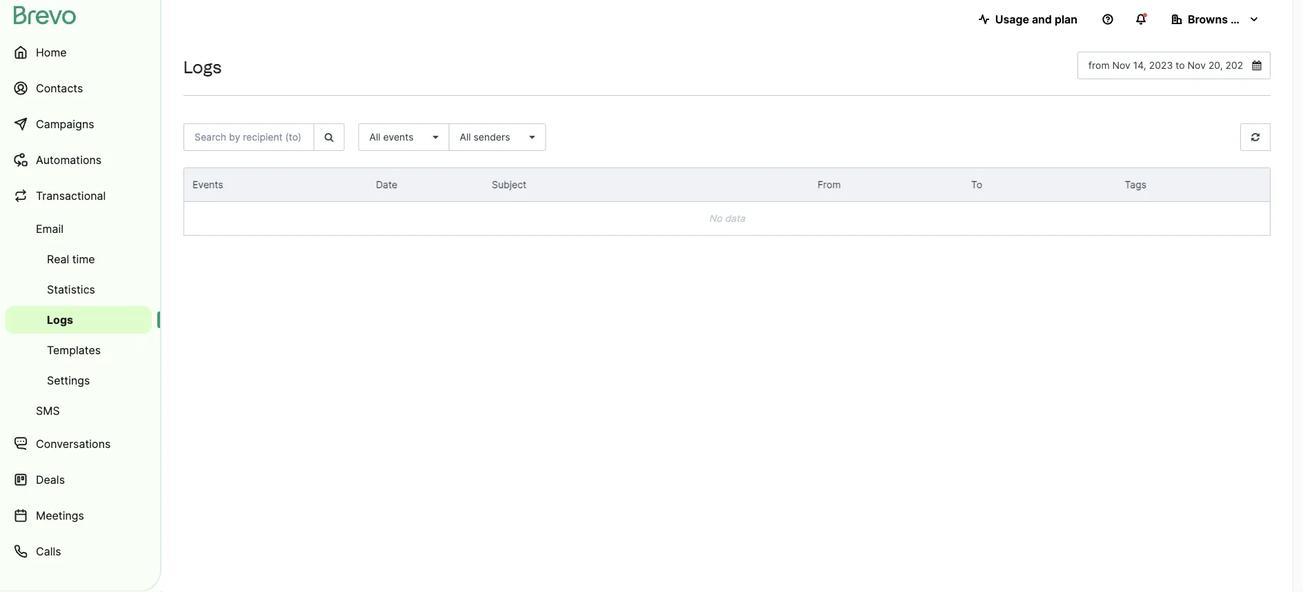 Task type: vqa. For each thing, say whether or not it's contained in the screenshot.
"senders"
yes



Task type: locate. For each thing, give the bounding box(es) containing it.
campaigns link
[[6, 108, 152, 141]]

caret down image inside all senders button
[[524, 133, 535, 142]]

1 caret down image from the left
[[428, 133, 439, 142]]

and
[[1032, 12, 1052, 26]]

automations
[[36, 153, 102, 167]]

calls
[[36, 545, 61, 559]]

home link
[[6, 36, 152, 69]]

from
[[818, 179, 841, 191]]

0 vertical spatial logs
[[184, 57, 222, 77]]

senders
[[474, 131, 510, 143]]

conversations
[[36, 438, 111, 451]]

events
[[383, 131, 414, 143]]

caret down image inside all events button
[[428, 133, 439, 142]]

all events
[[370, 131, 414, 143]]

0 horizontal spatial caret down image
[[428, 133, 439, 142]]

2 caret down image from the left
[[524, 133, 535, 142]]

all left senders
[[460, 131, 471, 143]]

browns enterprise button
[[1161, 6, 1286, 33]]

logs
[[184, 57, 222, 77], [47, 313, 73, 327]]

transactional link
[[6, 179, 152, 213]]

real
[[47, 253, 69, 266]]

no
[[709, 213, 722, 225]]

0 horizontal spatial all
[[370, 131, 381, 143]]

None text field
[[1078, 52, 1271, 79]]

0 horizontal spatial logs
[[47, 313, 73, 327]]

caret down image right events
[[428, 133, 439, 142]]

1 all from the left
[[370, 131, 381, 143]]

all for all senders
[[460, 131, 471, 143]]

templates
[[47, 344, 101, 357]]

all
[[370, 131, 381, 143], [460, 131, 471, 143]]

1 horizontal spatial logs
[[184, 57, 222, 77]]

events
[[193, 179, 223, 191]]

subject
[[492, 179, 527, 191]]

templates link
[[6, 337, 152, 364]]

home
[[36, 46, 67, 59]]

caret down image right senders
[[524, 133, 535, 142]]

deals
[[36, 473, 65, 487]]

statistics link
[[6, 276, 152, 304]]

all senders
[[460, 131, 510, 143]]

browns
[[1188, 12, 1228, 26]]

sms link
[[6, 398, 152, 425]]

1 horizontal spatial caret down image
[[524, 133, 535, 142]]

all left events
[[370, 131, 381, 143]]

email
[[36, 222, 64, 236]]

usage
[[996, 12, 1030, 26]]

caret down image
[[428, 133, 439, 142], [524, 133, 535, 142]]

1 horizontal spatial all
[[460, 131, 471, 143]]

usage and plan
[[996, 12, 1078, 26]]

2 all from the left
[[460, 131, 471, 143]]



Task type: describe. For each thing, give the bounding box(es) containing it.
Search by recipient (to) search field
[[184, 124, 314, 151]]

contacts link
[[6, 72, 152, 105]]

date
[[376, 179, 398, 191]]

settings link
[[6, 367, 152, 395]]

to
[[972, 179, 983, 191]]

caret down image for all senders
[[524, 133, 535, 142]]

caret down image for all events
[[428, 133, 439, 142]]

calls link
[[6, 536, 152, 569]]

statistics
[[47, 283, 95, 296]]

plan
[[1055, 12, 1078, 26]]

time
[[72, 253, 95, 266]]

real time link
[[6, 246, 152, 273]]

transactional
[[36, 189, 106, 203]]

usage and plan button
[[968, 6, 1089, 33]]

meetings
[[36, 509, 84, 523]]

tags
[[1125, 179, 1147, 191]]

enterprise
[[1231, 12, 1286, 26]]

data
[[725, 213, 746, 225]]

all senders button
[[449, 124, 546, 151]]

no data
[[709, 213, 746, 225]]

all events button
[[359, 124, 450, 151]]

settings
[[47, 374, 90, 388]]

browns enterprise
[[1188, 12, 1286, 26]]

sms
[[36, 404, 60, 418]]

automations link
[[6, 144, 152, 177]]

conversations link
[[6, 428, 152, 461]]

real time
[[47, 253, 95, 266]]

all for all events
[[370, 131, 381, 143]]

1 vertical spatial logs
[[47, 313, 73, 327]]

meetings link
[[6, 500, 152, 533]]

email link
[[6, 215, 152, 243]]

contacts
[[36, 81, 83, 95]]

logs link
[[6, 306, 152, 334]]

campaigns
[[36, 117, 94, 131]]

deals link
[[6, 464, 152, 497]]



